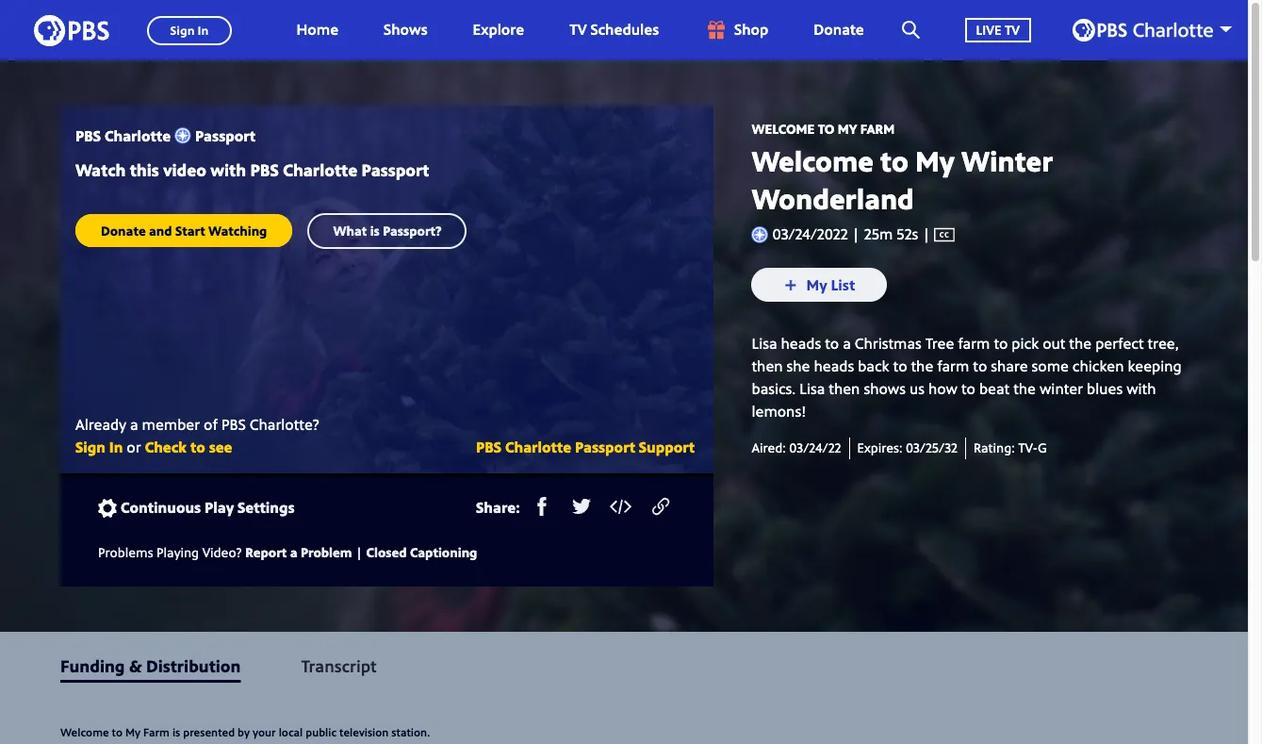 Task type: locate. For each thing, give the bounding box(es) containing it.
the down share
[[1014, 378, 1036, 399]]

rating: tv-g
[[974, 439, 1048, 457]]

heads
[[781, 333, 822, 354], [814, 356, 855, 376]]

0 horizontal spatial a
[[290, 543, 298, 561]]

0 horizontal spatial my
[[125, 724, 141, 740]]

report
[[245, 543, 287, 561]]

tree,
[[1148, 333, 1179, 354]]

03/25/32
[[906, 439, 958, 457]]

the right "out"
[[1070, 333, 1092, 354]]

welcome to my farm is presented by your local public television station.
[[60, 724, 430, 740]]

christmas
[[855, 333, 922, 354]]

problems playing video? report a problem | closed captioning
[[98, 543, 478, 561]]

live tv
[[977, 20, 1020, 38]]

tv left schedules
[[570, 19, 587, 40]]

tv right live
[[1005, 20, 1020, 38]]

then down back
[[829, 378, 860, 399]]

my left winter
[[916, 141, 955, 180]]

problem
[[301, 543, 352, 561]]

schedules
[[591, 19, 659, 40]]

video?
[[202, 543, 242, 561]]

is
[[172, 724, 180, 740]]

0 vertical spatial then
[[752, 356, 783, 376]]

farm up how
[[938, 356, 970, 376]]

basics.
[[752, 378, 796, 399]]

pick
[[1012, 333, 1039, 354]]

to down christmas in the top right of the page
[[894, 356, 908, 376]]

1 horizontal spatial the
[[1014, 378, 1036, 399]]

winter
[[962, 141, 1054, 180]]

farm left is
[[143, 724, 170, 740]]

the
[[1070, 333, 1092, 354], [911, 356, 934, 376], [1014, 378, 1036, 399]]

2 horizontal spatial the
[[1070, 333, 1092, 354]]

station.
[[392, 724, 430, 740]]

2 horizontal spatial my
[[916, 141, 955, 180]]

aired:
[[752, 439, 786, 457]]

play
[[205, 497, 234, 518]]

1 horizontal spatial a
[[843, 333, 851, 354]]

a
[[843, 333, 851, 354], [290, 543, 298, 561]]

1 horizontal spatial farm
[[861, 120, 895, 138]]

closed captioning link
[[366, 543, 478, 561]]

lisa up basics.
[[752, 333, 778, 354]]

transcript
[[301, 654, 377, 677]]

television
[[340, 724, 389, 740]]

farm
[[861, 120, 895, 138], [143, 724, 170, 740]]

pbs charlotte image
[[1073, 19, 1214, 41]]

some
[[1032, 356, 1069, 376]]

to
[[818, 120, 835, 138], [881, 141, 909, 180], [825, 333, 839, 354], [994, 333, 1008, 354], [894, 356, 908, 376], [973, 356, 988, 376], [962, 378, 976, 399], [112, 724, 123, 740]]

0 vertical spatial lisa
[[752, 333, 778, 354]]

1 vertical spatial farm
[[143, 724, 170, 740]]

my left is
[[125, 724, 141, 740]]

2 vertical spatial the
[[1014, 378, 1036, 399]]

my for wonderland
[[838, 120, 858, 138]]

0 horizontal spatial farm
[[143, 724, 170, 740]]

share
[[991, 356, 1028, 376]]

lisa
[[752, 333, 778, 354], [800, 378, 825, 399]]

a left christmas in the top right of the page
[[843, 333, 851, 354]]

my up wonderland
[[838, 120, 858, 138]]

farm inside welcome to my farm welcome to my winter wonderland
[[861, 120, 895, 138]]

presented
[[183, 724, 235, 740]]

the up us
[[911, 356, 934, 376]]

| left 25m
[[852, 224, 861, 245]]

welcome for wonderland
[[752, 120, 815, 138]]

by
[[238, 724, 250, 740]]

keeping
[[1128, 356, 1182, 376]]

how
[[929, 378, 958, 399]]

0 vertical spatial a
[[843, 333, 851, 354]]

1 vertical spatial heads
[[814, 356, 855, 376]]

03/24/2022
[[773, 224, 848, 245]]

0 vertical spatial farm
[[861, 120, 895, 138]]

report a problem button
[[245, 540, 352, 564]]

welcome
[[752, 120, 815, 138], [752, 141, 874, 180], [60, 724, 109, 740]]

1 vertical spatial then
[[829, 378, 860, 399]]

welcome down welcome to my farm link
[[752, 141, 874, 180]]

to up beat
[[973, 356, 988, 376]]

public
[[306, 724, 337, 740]]

back
[[858, 356, 890, 376]]

continuous
[[121, 497, 201, 518]]

then
[[752, 356, 783, 376], [829, 378, 860, 399]]

2 vertical spatial welcome
[[60, 724, 109, 740]]

settings
[[238, 497, 295, 518]]

donate link
[[795, 0, 883, 60]]

0 horizontal spatial the
[[911, 356, 934, 376]]

tab list
[[0, 632, 1249, 700]]

heads up she
[[781, 333, 822, 354]]

farm up wonderland
[[861, 120, 895, 138]]

a inside lisa heads to a christmas tree farm to pick out the perfect tree, then she heads back to the farm to share some chicken keeping basics. lisa then shows us how to beat the winter blues with lemons!
[[843, 333, 851, 354]]

live
[[977, 20, 1002, 38]]

03/24/2022 | 25m 52s
[[773, 224, 919, 245]]

shows
[[384, 19, 428, 40]]

welcome up wonderland
[[752, 120, 815, 138]]

1 horizontal spatial lisa
[[800, 378, 825, 399]]

| right 25m
[[919, 224, 935, 245]]

then up basics.
[[752, 356, 783, 376]]

your
[[253, 724, 276, 740]]

0 vertical spatial heads
[[781, 333, 822, 354]]

a right report
[[290, 543, 298, 561]]

heads right she
[[814, 356, 855, 376]]

distribution
[[146, 654, 241, 677]]

farm right tree
[[958, 333, 991, 354]]

funding & distribution
[[60, 654, 241, 677]]

tab list containing funding & distribution
[[0, 632, 1249, 700]]

0 vertical spatial welcome
[[752, 120, 815, 138]]

| left "closed"
[[356, 543, 363, 561]]

farm
[[958, 333, 991, 354], [938, 356, 970, 376]]

0 horizontal spatial lisa
[[752, 333, 778, 354]]

tv
[[570, 19, 587, 40], [1005, 20, 1020, 38]]

funding
[[60, 654, 125, 677]]

my
[[838, 120, 858, 138], [916, 141, 955, 180], [125, 724, 141, 740]]

2 vertical spatial my
[[125, 724, 141, 740]]

to up wonderland
[[818, 120, 835, 138]]

0 vertical spatial the
[[1070, 333, 1092, 354]]

welcome to my farm welcome to my winter wonderland
[[752, 120, 1054, 217]]

my for local
[[125, 724, 141, 740]]

farm for is
[[143, 724, 170, 740]]

she
[[787, 356, 811, 376]]

us
[[910, 378, 925, 399]]

playing
[[157, 543, 199, 561]]

welcome down funding
[[60, 724, 109, 740]]

1 horizontal spatial my
[[838, 120, 858, 138]]

|
[[852, 224, 861, 245], [919, 224, 935, 245], [356, 543, 363, 561]]

lisa down she
[[800, 378, 825, 399]]

1 horizontal spatial tv
[[1005, 20, 1020, 38]]

0 vertical spatial my
[[838, 120, 858, 138]]

1 vertical spatial farm
[[938, 356, 970, 376]]



Task type: vqa. For each thing, say whether or not it's contained in the screenshot.
Aired:           03/24/22
yes



Task type: describe. For each thing, give the bounding box(es) containing it.
welcome for local
[[60, 724, 109, 740]]

welcome to my farm link
[[752, 120, 895, 138]]

1 vertical spatial the
[[911, 356, 934, 376]]

explore
[[473, 19, 524, 40]]

aired:           03/24/22
[[752, 439, 842, 457]]

local
[[279, 724, 303, 740]]

to left is
[[112, 724, 123, 740]]

1 vertical spatial a
[[290, 543, 298, 561]]

0 vertical spatial farm
[[958, 333, 991, 354]]

blues
[[1087, 378, 1123, 399]]

donate
[[814, 19, 864, 40]]

twitter image
[[573, 497, 592, 516]]

1 vertical spatial welcome
[[752, 141, 874, 180]]

lemons!
[[752, 401, 806, 422]]

expires:         03/25/32
[[858, 439, 958, 457]]

25m
[[865, 224, 893, 245]]

shop
[[735, 19, 769, 40]]

&
[[129, 654, 142, 677]]

shows
[[864, 378, 906, 399]]

1 horizontal spatial |
[[852, 224, 861, 245]]

wonderland
[[752, 179, 915, 217]]

0 horizontal spatial tv
[[570, 19, 587, 40]]

beat
[[980, 378, 1010, 399]]

g
[[1038, 439, 1048, 457]]

to right how
[[962, 378, 976, 399]]

52s
[[897, 224, 919, 245]]

0 horizontal spatial |
[[356, 543, 363, 561]]

to left christmas in the top right of the page
[[825, 333, 839, 354]]

to up share
[[994, 333, 1008, 354]]

captioning
[[410, 543, 478, 561]]

lisa heads to a christmas tree farm to pick out the perfect tree, then she heads back to the farm to share some chicken keeping basics. lisa then shows us how to beat the winter blues with lemons!
[[752, 333, 1182, 422]]

pbs image
[[34, 9, 109, 51]]

expires:
[[858, 439, 903, 457]]

home
[[297, 19, 339, 40]]

tv schedules link
[[551, 0, 678, 60]]

live tv link
[[946, 0, 1050, 60]]

1 horizontal spatial then
[[829, 378, 860, 399]]

explore link
[[454, 0, 543, 60]]

problems
[[98, 543, 153, 561]]

home link
[[278, 0, 357, 60]]

0 horizontal spatial then
[[752, 356, 783, 376]]

facebook image
[[533, 497, 552, 516]]

perfect
[[1096, 333, 1144, 354]]

chicken
[[1073, 356, 1124, 376]]

tree
[[926, 333, 955, 354]]

continuous play settings
[[121, 497, 295, 518]]

search image
[[902, 21, 920, 39]]

transcript link
[[301, 654, 377, 677]]

rating:
[[974, 439, 1015, 457]]

funding & distribution link
[[60, 654, 241, 677]]

1 vertical spatial my
[[916, 141, 955, 180]]

shows link
[[365, 0, 447, 60]]

farm for welcome
[[861, 120, 895, 138]]

out
[[1043, 333, 1066, 354]]

2 horizontal spatial |
[[919, 224, 935, 245]]

03/24/22
[[790, 439, 842, 457]]

closed
[[366, 543, 407, 561]]

shop link
[[686, 0, 788, 60]]

with
[[1127, 378, 1157, 399]]

to up 52s
[[881, 141, 909, 180]]

tv-
[[1019, 439, 1038, 457]]

winter
[[1040, 378, 1084, 399]]

1 vertical spatial lisa
[[800, 378, 825, 399]]

tv schedules
[[570, 19, 659, 40]]

share:
[[476, 497, 520, 518]]



